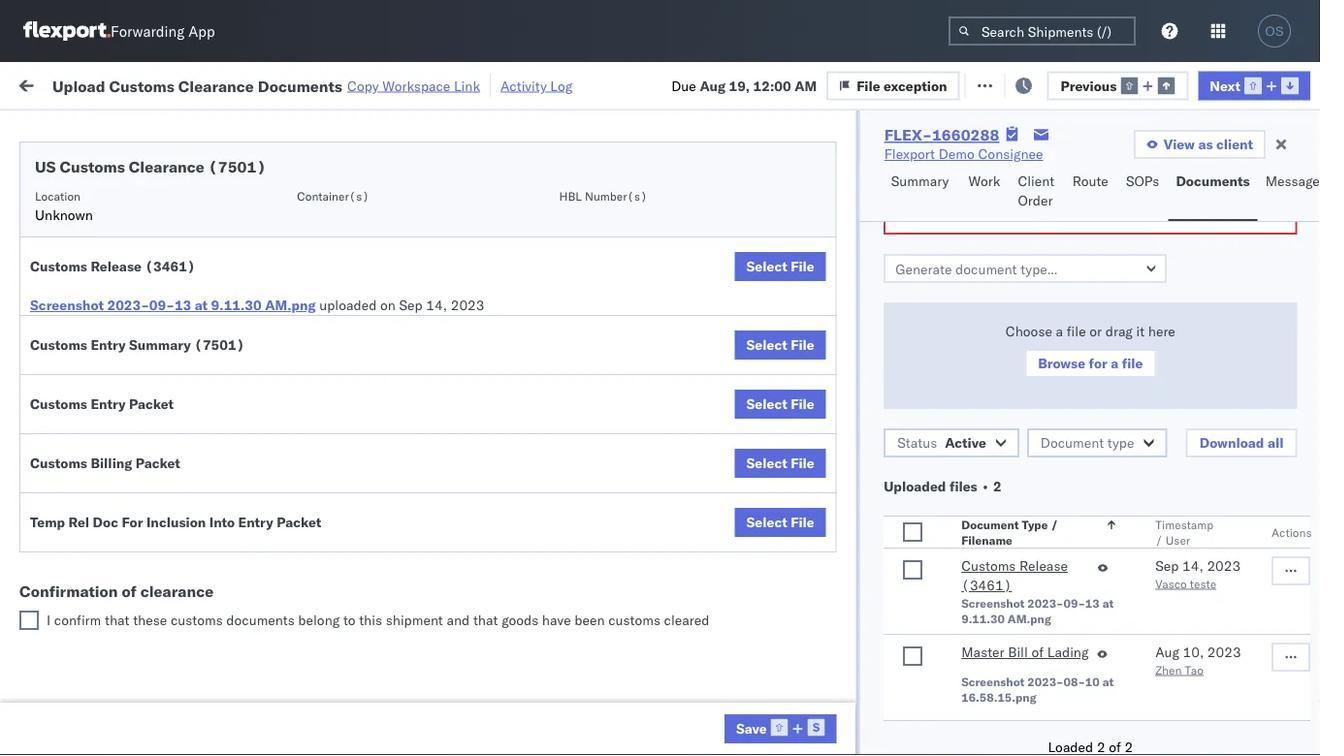 Task type: describe. For each thing, give the bounding box(es) containing it.
pickup inside confirm pickup from los angeles, ca
[[98, 526, 140, 542]]

1 hlx from the top
[[1299, 194, 1321, 211]]

zhen
[[1156, 663, 1182, 677]]

document type button
[[1027, 428, 1167, 458]]

delivery for 1st schedule delivery appointment button
[[106, 194, 155, 211]]

5 fcl from the top
[[637, 536, 662, 553]]

1 ceau7522281, from the top
[[1196, 194, 1295, 211]]

from for 5th schedule pickup from los angeles, ca button from the top
[[151, 611, 179, 628]]

1889466 for schedule pickup from los angeles, ca
[[1113, 451, 1172, 468]]

status active
[[897, 434, 986, 451]]

los for third schedule pickup from los angeles, ca button from the bottom of the page
[[183, 355, 205, 372]]

schedule pickup from los angeles, ca link for 5th schedule pickup from los angeles, ca button from the top
[[45, 610, 276, 649]]

customs down unknown
[[30, 258, 87, 275]]

bookings test consignee
[[846, 622, 1001, 639]]

pst, for 12,
[[378, 622, 408, 639]]

flex- up choose a file or drag it here
[[1071, 280, 1113, 297]]

browse for a file
[[1038, 355, 1143, 372]]

master
[[961, 644, 1004, 661]]

at left risk
[[385, 75, 397, 92]]

2 flex-1846748 from the top
[[1071, 280, 1172, 297]]

customs entry packet
[[30, 396, 174, 413]]

confirm delivery
[[45, 578, 148, 595]]

ceau7522281, hlx for fourth schedule pickup from los angeles, ca button from the bottom of the page
[[1196, 279, 1321, 296]]

customs inside customs release (3461)
[[961, 558, 1016, 575]]

file for customs billing packet
[[791, 455, 815, 472]]

lhuu7894563, uet for schedule pickup from los angeles, ca
[[1196, 450, 1321, 467]]

3 hlx from the top
[[1299, 279, 1321, 296]]

dec for 23,
[[403, 536, 428, 553]]

2 vertical spatial entry
[[238, 514, 273, 531]]

view
[[1164, 136, 1196, 153]]

0 horizontal spatial of
[[122, 582, 137, 602]]

1 ocean fcl from the top
[[594, 195, 662, 212]]

choose a file or drag it here
[[1006, 323, 1176, 340]]

workitem
[[21, 159, 72, 173]]

choose
[[1006, 323, 1052, 340]]

1 4, from the top
[[441, 195, 454, 212]]

6 ca from the top
[[45, 630, 63, 647]]

(7501) for us customs clearance (7501)
[[208, 157, 266, 177]]

2023- for screenshot 2023-09-13 at 9.11.30 am.png
[[1028, 596, 1064, 610]]

view as client button
[[1134, 130, 1266, 159]]

documents inside button
[[1177, 173, 1251, 190]]

this
[[359, 612, 382, 629]]

customs up customs billing packet
[[30, 396, 87, 413]]

customs entry summary (7501)
[[30, 337, 245, 354]]

6 hlx from the top
[[1299, 408, 1321, 425]]

appointment for schedule delivery appointment link corresponding to 1st schedule delivery appointment button
[[159, 194, 239, 211]]

0 horizontal spatial exception
[[884, 77, 948, 94]]

1 horizontal spatial of
[[1032, 644, 1044, 661]]

1 karl from the top
[[1013, 664, 1038, 681]]

schedule for fourth schedule pickup from los angeles, ca button from the bottom of the page
[[45, 269, 102, 286]]

import
[[163, 75, 207, 92]]

4 ocean fcl from the top
[[594, 493, 662, 510]]

ceau7522281, for third schedule pickup from los angeles, ca button from the bottom of the page
[[1196, 365, 1295, 382]]

3 1846748 from the top
[[1113, 323, 1172, 340]]

5 1846748 from the top
[[1113, 408, 1172, 425]]

schedule pickup from rotterdam, netherlands button
[[45, 695, 276, 736]]

2023- for screenshot 2023-08-10 at 16.58.15.png
[[1028, 674, 1064, 689]]

4 resize handle column header from the left
[[687, 150, 710, 756]]

5 4, from the top
[[441, 365, 454, 382]]

1660288
[[933, 125, 1000, 145]]

Search Work text field
[[669, 69, 880, 99]]

3 schedule pickup from los angeles, ca from the top
[[45, 355, 262, 391]]

file for customs release (3461)
[[791, 258, 815, 275]]

flex- down lading
[[1071, 664, 1113, 681]]

have
[[542, 612, 571, 629]]

sops
[[1127, 173, 1160, 190]]

schedule delivery appointment for 1st schedule delivery appointment button
[[45, 194, 239, 211]]

documents button
[[1169, 164, 1258, 221]]

0 horizontal spatial file
[[1067, 323, 1086, 340]]

route
[[1073, 173, 1109, 190]]

document type / filename
[[961, 517, 1058, 547]]

from for third schedule pickup from los angeles, ca button from the bottom of the page
[[151, 355, 179, 372]]

flex- up document type
[[1071, 408, 1113, 425]]

4 flex-1846748 from the top
[[1071, 365, 1172, 382]]

screenshot for screenshot 2023-09-13 at 9.11.30 am.png uploaded on sep 14, 2023
[[30, 297, 104, 314]]

2 ocean fcl from the top
[[594, 237, 662, 254]]

2 1846748 from the top
[[1113, 280, 1172, 297]]

2 gvcu5265864 from the top
[[1196, 706, 1291, 723]]

3 4, from the top
[[441, 280, 454, 297]]

netherlands
[[45, 716, 121, 733]]

4 hlx from the top
[[1299, 322, 1321, 339]]

clearance
[[141, 582, 214, 602]]

2 schedule delivery appointment button from the top
[[45, 321, 239, 342]]

file for temp rel doc for inclusion into entry packet
[[791, 514, 815, 531]]

us
[[35, 157, 56, 177]]

1 vertical spatial actions
[[1272, 525, 1312, 540]]

previous
[[1061, 77, 1117, 94]]

759
[[356, 75, 381, 92]]

messages button
[[1258, 164, 1321, 221]]

schedule delivery appointment for second schedule delivery appointment button from the top
[[45, 322, 239, 339]]

4 schedule pickup from los angeles, ca button from the top
[[45, 439, 276, 480]]

2 karl from the top
[[1013, 707, 1038, 724]]

confirm pickup from los angeles, ca button
[[45, 525, 276, 565]]

it
[[1136, 323, 1145, 340]]

select file button for customs release (3461)
[[735, 252, 827, 281]]

schedule for third schedule pickup from los angeles, ca button from the bottom of the page
[[45, 355, 102, 372]]

customs up the customs entry packet
[[30, 337, 87, 354]]

schedule delivery appointment link for second schedule delivery appointment button from the top
[[45, 321, 239, 340]]

as
[[1199, 136, 1214, 153]]

due aug 19, 12:00 am
[[672, 77, 817, 94]]

shipment
[[386, 612, 443, 629]]

Search Shipments (/) text field
[[949, 16, 1136, 46]]

205
[[446, 75, 471, 92]]

uploaded
[[884, 478, 946, 495]]

205 on track
[[446, 75, 525, 92]]

customs left billing
[[30, 455, 87, 472]]

3 1889466 from the top
[[1113, 579, 1172, 596]]

schedule for 1st schedule delivery appointment button
[[45, 194, 102, 211]]

09- for screenshot 2023-09-13 at 9.11.30 am.png uploaded on sep 14, 2023
[[149, 297, 175, 314]]

1 vertical spatial demo
[[774, 622, 810, 639]]

screenshot for screenshot 2023-09-13 at 9.11.30 am.png
[[961, 596, 1025, 610]]

1 horizontal spatial file exception
[[990, 75, 1081, 92]]

customs down forwarding
[[109, 76, 175, 95]]

temp rel doc for inclusion into entry packet
[[30, 514, 321, 531]]

flex-1660288 link
[[885, 125, 1000, 145]]

pickup up screenshot 2023-09-13 at 9.11.30 am.png link
[[106, 269, 147, 286]]

flex- up document type / filename button
[[1071, 451, 1113, 468]]

1 flex-2130387 from the top
[[1071, 664, 1172, 681]]

select file for customs entry packet
[[747, 396, 815, 413]]

work
[[56, 70, 106, 97]]

flex- up flex-1893174
[[1071, 579, 1113, 596]]

packet for customs entry packet
[[129, 396, 174, 413]]

risk
[[401, 75, 423, 92]]

schedule delivery appointment link for third schedule delivery appointment button from the top
[[45, 492, 239, 511]]

download all button
[[1186, 428, 1297, 458]]

hbl number(s)
[[559, 189, 648, 203]]

1 resize handle column header from the left
[[278, 150, 301, 756]]

13 for screenshot 2023-09-13 at 9.11.30 am.png uploaded on sep 14, 2023
[[175, 297, 191, 314]]

select for temp rel doc for inclusion into entry packet
[[747, 514, 788, 531]]

track
[[493, 75, 525, 92]]

4 lhuu7894563, from the top
[[1196, 578, 1296, 595]]

3 flex-1846748 from the top
[[1071, 323, 1172, 340]]

2 4, from the top
[[441, 237, 454, 254]]

file inside 'button'
[[1122, 355, 1143, 372]]

19,
[[729, 77, 750, 94]]

flex-1889466 for schedule pickup from los angeles, ca
[[1071, 451, 1172, 468]]

1 horizontal spatial work
[[969, 173, 1001, 190]]

08-
[[1064, 674, 1085, 689]]

2 account from the top
[[946, 707, 997, 724]]

pst, for 23,
[[370, 536, 400, 553]]

pickup down the confirmation of clearance
[[106, 611, 147, 628]]

4 11:59 pm pdt, nov 4, 2022 from the top
[[312, 323, 491, 340]]

my work
[[19, 70, 106, 97]]

select file for temp rel doc for inclusion into entry packet
[[747, 514, 815, 531]]

2 2130387 from the top
[[1113, 707, 1172, 724]]

confirm
[[54, 612, 101, 629]]

filtered by:
[[19, 119, 89, 136]]

document for document type / filename
[[961, 517, 1019, 532]]

los for fourth schedule pickup from los angeles, ca button from the bottom of the page
[[183, 269, 205, 286]]

i
[[47, 612, 51, 629]]

schedule for 5th schedule pickup from los angeles, ca button from the top
[[45, 611, 102, 628]]

am
[[795, 77, 817, 94]]

schedule pickup from rotterdam, netherlands link
[[45, 695, 276, 734]]

1 - from the top
[[1001, 664, 1009, 681]]

4 1846748 from the top
[[1113, 365, 1172, 382]]

2 schedule pickup from los angeles, ca from the top
[[45, 269, 262, 306]]

container(s)
[[297, 189, 369, 203]]

flexport. image
[[23, 21, 111, 41]]

upload customs clearance documents copy workspace link
[[52, 76, 480, 95]]

1 1846748 from the top
[[1113, 237, 1172, 254]]

flex
[[1040, 159, 1062, 173]]

2 nov from the top
[[412, 237, 438, 254]]

documents for upload customs clearance documents
[[45, 417, 115, 434]]

filtered
[[19, 119, 67, 136]]

1 schedule pickup from los angeles, ca button from the top
[[45, 226, 276, 266]]

bill
[[1008, 644, 1028, 661]]

4 ceau7522281, hlx from the top
[[1196, 322, 1321, 339]]

clearance for upload customs clearance documents
[[150, 397, 213, 414]]

upload customs clearance documents
[[45, 397, 213, 434]]

appointment for second schedule delivery appointment button from the top's schedule delivery appointment link
[[159, 322, 239, 339]]

at for screenshot 2023-09-13 at 9.11.30 am.png
[[1103, 596, 1114, 610]]

(7501) for customs entry summary (7501)
[[194, 337, 245, 354]]

0 vertical spatial flexport demo consignee
[[885, 146, 1044, 163]]

inclusion
[[146, 514, 206, 531]]

1 schedule delivery appointment button from the top
[[45, 193, 239, 214]]

5 ocean fcl from the top
[[594, 536, 662, 553]]

pickup down us customs clearance (7501)
[[106, 227, 147, 244]]

confirm for confirm delivery
[[45, 578, 94, 595]]

packet for customs billing packet
[[136, 455, 180, 472]]

1 horizontal spatial on
[[474, 75, 490, 92]]

angeles, for fifth schedule pickup from los angeles, ca button from the bottom
[[208, 227, 262, 244]]

4 ceau7522281, from the top
[[1196, 322, 1295, 339]]

3 ocean fcl from the top
[[594, 365, 662, 382]]

flex- down choose a file or drag it here
[[1071, 365, 1113, 382]]

os button
[[1253, 9, 1297, 53]]

1 vertical spatial customs release (3461)
[[961, 558, 1068, 594]]

pickup down upload customs clearance documents
[[106, 440, 147, 457]]

next
[[1210, 77, 1241, 94]]

2 integration from the top
[[846, 707, 913, 724]]

0 vertical spatial demo
[[939, 146, 975, 163]]

confirm pickup from los angeles, ca
[[45, 526, 254, 562]]

los for "confirm pickup from los angeles, ca" button
[[175, 526, 197, 542]]

files
[[950, 478, 978, 495]]

schedule delivery appointment link for 1st schedule delivery appointment button
[[45, 193, 239, 212]]

lhuu7894563, for schedule delivery appointment
[[1196, 493, 1296, 510]]

8 resize handle column header from the left
[[1286, 150, 1309, 756]]

flex- up customs release (3461) link
[[1071, 536, 1113, 553]]

Generate document type... text field
[[884, 254, 1167, 283]]

2023 inside "sep 14, 2023 vasco teste"
[[1207, 558, 1241, 575]]

/ inside document type / filename
[[1051, 517, 1058, 532]]

6 resize handle column header from the left
[[1007, 150, 1031, 756]]

9 resize handle column header from the left
[[1289, 150, 1312, 756]]

2 schedule pickup from los angeles, ca button from the top
[[45, 268, 276, 309]]

schedule for fifth schedule pickup from los angeles, ca button from the bottom
[[45, 227, 102, 244]]

4 ca from the top
[[45, 460, 63, 476]]

confirm delivery button
[[45, 577, 148, 598]]

forwarding
[[111, 22, 185, 40]]

1 pdt, from the top
[[378, 195, 409, 212]]

flex- up browse for a file
[[1071, 323, 1113, 340]]

1 schedule pickup from los angeles, ca from the top
[[45, 227, 262, 263]]

lhuu7894563, uet for confirm pickup from los angeles, ca
[[1196, 536, 1321, 553]]

uet for confirm pickup from los angeles, ca
[[1299, 536, 1321, 553]]

import work
[[163, 75, 245, 92]]

0 horizontal spatial release
[[91, 258, 142, 275]]

1 lagerfeld from the top
[[1041, 664, 1099, 681]]

select file for customs entry summary (7501)
[[747, 337, 815, 354]]

2 - from the top
[[1001, 707, 1009, 724]]

timestamp / user button
[[1152, 513, 1233, 548]]

confirm for confirm pickup from los angeles, ca
[[45, 526, 94, 542]]

9.11.30 for screenshot 2023-09-13 at 9.11.30 am.png uploaded on sep 14, 2023
[[211, 297, 262, 314]]

flex id button
[[1031, 154, 1166, 174]]

4:00 pm pst, dec 23, 2022
[[312, 536, 490, 553]]

all
[[1268, 434, 1284, 451]]

goods
[[502, 612, 539, 629]]

uet for schedule pickup from los angeles, ca
[[1299, 450, 1321, 467]]

4 lhuu7894563, uet from the top
[[1196, 578, 1321, 595]]

3 schedule pickup from los angeles, ca button from the top
[[45, 354, 276, 394]]

2 that from the left
[[473, 612, 498, 629]]

1 integration test account - karl lagerfeld from the top
[[846, 664, 1099, 681]]

1 2130387 from the top
[[1113, 664, 1172, 681]]

2 resize handle column header from the left
[[493, 150, 516, 756]]

master bill of lading
[[961, 644, 1089, 661]]

1 gvcu5265864 from the top
[[1196, 664, 1291, 681]]

select for customs release (3461)
[[747, 258, 788, 275]]

los for 4th schedule pickup from los angeles, ca button from the top
[[183, 440, 205, 457]]

schedule for the schedule pickup from rotterdam, netherlands button in the left bottom of the page
[[45, 696, 102, 713]]

4 nov from the top
[[412, 323, 438, 340]]

1893174
[[1113, 622, 1172, 639]]

lhuu7894563, uet for schedule delivery appointment
[[1196, 493, 1321, 510]]

client
[[1018, 173, 1055, 190]]

select for customs entry packet
[[747, 396, 788, 413]]

3 ca from the top
[[45, 374, 63, 391]]

1 11:59 from the top
[[312, 195, 350, 212]]

angeles, for third schedule pickup from los angeles, ca button from the bottom of the page
[[208, 355, 262, 372]]

5 schedule pickup from los angeles, ca from the top
[[45, 611, 262, 647]]

schedule delivery appointment for third schedule delivery appointment button from the top
[[45, 493, 239, 509]]

at for screenshot 2023-09-13 at 9.11.30 am.png uploaded on sep 14, 2023
[[195, 297, 208, 314]]

ceau7522281, hlx for fifth schedule pickup from los angeles, ca button from the bottom
[[1196, 237, 1321, 254]]

into
[[209, 514, 235, 531]]

11:59 pm pdt, nov 4, 2022 for third schedule pickup from los angeles, ca button from the bottom of the page
[[312, 365, 491, 382]]

1 customs from the left
[[171, 612, 223, 629]]

5 nov from the top
[[412, 365, 438, 382]]

consignee inside flexport demo consignee link
[[979, 146, 1044, 163]]

1 ca from the top
[[45, 246, 63, 263]]

5 schedule pickup from los angeles, ca button from the top
[[45, 610, 276, 651]]

10
[[1085, 674, 1100, 689]]

next button
[[1199, 71, 1311, 100]]

work button
[[961, 164, 1011, 221]]

document type
[[1041, 434, 1134, 451]]

log
[[551, 77, 573, 94]]

aug 10, 2023 zhen tao
[[1156, 644, 1241, 677]]

message (0)
[[260, 75, 340, 92]]

3 schedule delivery appointment button from the top
[[45, 492, 239, 513]]

0 vertical spatial (3461)
[[145, 258, 196, 275]]

1 that from the left
[[105, 612, 130, 629]]



Task type: locate. For each thing, give the bounding box(es) containing it.
customs down clearance
[[171, 612, 223, 629]]

select file for customs billing packet
[[747, 455, 815, 472]]

9 schedule from the top
[[45, 696, 102, 713]]

1 vertical spatial document
[[961, 517, 1019, 532]]

pickup inside schedule pickup from rotterdam, netherlands
[[106, 696, 147, 713]]

schedule for 4th schedule pickup from los angeles, ca button from the top
[[45, 440, 102, 457]]

4 4, from the top
[[441, 323, 454, 340]]

3 resize handle column header from the left
[[561, 150, 584, 756]]

0 vertical spatial file
[[1067, 323, 1086, 340]]

4 11:59 from the top
[[312, 323, 350, 340]]

0 vertical spatial flexport
[[885, 146, 936, 163]]

gvcu5265864 down the tao
[[1196, 706, 1291, 723]]

1 vertical spatial clearance
[[129, 157, 205, 177]]

billing
[[91, 455, 132, 472]]

1 schedule pickup from los angeles, ca link from the top
[[45, 226, 276, 264]]

schedule pickup from los angeles, ca link for 4th schedule pickup from los angeles, ca button from the top
[[45, 439, 276, 478]]

0 horizontal spatial file exception
[[857, 77, 948, 94]]

lagerfeld
[[1041, 664, 1099, 681], [1041, 707, 1099, 724]]

3 11:59 from the top
[[312, 280, 350, 297]]

timestamp
[[1156, 517, 1214, 532]]

9.11.30 inside the screenshot 2023-09-13 at 9.11.30 am.png
[[961, 611, 1005, 626]]

4 schedule pickup from los angeles, ca from the top
[[45, 440, 262, 476]]

clearance down app
[[178, 76, 254, 95]]

1 1889466 from the top
[[1113, 451, 1172, 468]]

message
[[260, 75, 314, 92]]

5 ceau7522281, hlx from the top
[[1196, 365, 1321, 382]]

browse
[[1038, 355, 1086, 372]]

select for customs billing packet
[[747, 455, 788, 472]]

1889466 for confirm pickup from los angeles, ca
[[1113, 536, 1172, 553]]

entry for packet
[[91, 396, 126, 413]]

los inside confirm pickup from los angeles, ca
[[175, 526, 197, 542]]

5 pdt, from the top
[[378, 365, 409, 382]]

pst, down 11:59 pm pst, dec 13, 2022
[[370, 536, 400, 553]]

entry for summary
[[91, 337, 126, 354]]

rel
[[69, 514, 89, 531]]

flex- down the 10
[[1071, 707, 1113, 724]]

rotterdam,
[[183, 696, 252, 713]]

0 horizontal spatial flexport demo consignee
[[720, 622, 879, 639]]

0 vertical spatial screenshot
[[30, 297, 104, 314]]

1 schedule delivery appointment from the top
[[45, 194, 239, 211]]

1 horizontal spatial 09-
[[1064, 596, 1085, 610]]

09- inside the screenshot 2023-09-13 at 9.11.30 am.png
[[1064, 596, 1085, 610]]

view as client
[[1164, 136, 1254, 153]]

1 horizontal spatial am.png
[[1008, 611, 1051, 626]]

schedule pickup from los angeles, ca down the upload customs clearance documents button on the bottom left of the page
[[45, 440, 262, 476]]

2 flex-2130387 from the top
[[1071, 707, 1172, 724]]

client order
[[1018, 173, 1055, 209]]

select file
[[747, 258, 815, 275], [747, 337, 815, 354], [747, 396, 815, 413], [747, 455, 815, 472], [747, 514, 815, 531]]

0 vertical spatial 9.11.30
[[211, 297, 262, 314]]

1846748 up it
[[1113, 280, 1172, 297]]

2 select from the top
[[747, 337, 788, 354]]

1 vertical spatial am.png
[[1008, 611, 1051, 626]]

3 nov from the top
[[412, 280, 438, 297]]

11:59 for third schedule pickup from los angeles, ca button from the bottom of the page
[[312, 365, 350, 382]]

1 vertical spatial documents
[[1177, 173, 1251, 190]]

2 1889466 from the top
[[1113, 536, 1172, 553]]

5 resize handle column header from the left
[[813, 150, 837, 756]]

0 vertical spatial -
[[1001, 664, 1009, 681]]

13 for screenshot 2023-09-13 at 9.11.30 am.png
[[1085, 596, 1100, 610]]

1 vertical spatial karl
[[1013, 707, 1038, 724]]

uploaded
[[320, 297, 377, 314]]

/ left user
[[1156, 533, 1163, 547]]

4 uet from the top
[[1299, 578, 1321, 595]]

0 vertical spatial gvcu5265864
[[1196, 664, 1291, 681]]

2 select file from the top
[[747, 337, 815, 354]]

sops button
[[1119, 164, 1169, 221]]

i confirm that these customs documents belong to this shipment and that goods have been customs cleared
[[47, 612, 710, 629]]

at inside the screenshot 2023-09-13 at 9.11.30 am.png
[[1103, 596, 1114, 610]]

screenshot down customs release (3461) link
[[961, 596, 1025, 610]]

schedule pickup from los angeles, ca link down clearance
[[45, 610, 276, 649]]

or
[[1090, 323, 1102, 340]]

screenshot 2023-09-13 at 9.11.30 am.png uploaded on sep 14, 2023
[[30, 297, 485, 314]]

3 lhuu7894563, uet from the top
[[1196, 536, 1321, 553]]

release down document type / filename button
[[1019, 558, 1068, 575]]

2023- down the master bill of lading link
[[1028, 674, 1064, 689]]

file exception
[[990, 75, 1081, 92], [857, 77, 948, 94]]

1 vertical spatial 13
[[1085, 596, 1100, 610]]

fcl
[[637, 195, 662, 212], [637, 237, 662, 254], [637, 365, 662, 382], [637, 493, 662, 510], [637, 536, 662, 553], [637, 622, 662, 639]]

13 up 'customs entry summary (7501)'
[[175, 297, 191, 314]]

file left 'or'
[[1067, 323, 1086, 340]]

schedule pickup from los angeles, ca button up screenshot 2023-09-13 at 9.11.30 am.png link
[[45, 226, 276, 266]]

1 vertical spatial flex-1889466
[[1071, 536, 1172, 553]]

schedule pickup from los angeles, ca down clearance
[[45, 611, 262, 647]]

confirm up confirm
[[45, 578, 94, 595]]

delivery up for
[[106, 493, 155, 509]]

clearance for upload customs clearance documents copy workspace link
[[178, 76, 254, 95]]

type
[[1022, 517, 1048, 532]]

(3461) up screenshot 2023-09-13 at 9.11.30 am.png link
[[145, 258, 196, 275]]

customs down "by:"
[[60, 157, 125, 177]]

schedule pickup from los angeles, ca button up upload customs clearance documents link at the left bottom of the page
[[45, 354, 276, 394]]

angeles, for "confirm pickup from los angeles, ca" button
[[200, 526, 254, 542]]

1 schedule from the top
[[45, 194, 102, 211]]

sep
[[399, 297, 423, 314], [1156, 558, 1179, 575]]

schedule pickup from los angeles, ca link up screenshot 2023-09-13 at 9.11.30 am.png link
[[45, 226, 276, 264]]

upload for upload customs clearance documents copy workspace link
[[52, 76, 105, 95]]

to
[[343, 612, 356, 629]]

lhuu7894563, for schedule pickup from los angeles, ca
[[1196, 450, 1296, 467]]

flex-1889466 button
[[1040, 446, 1176, 473], [1040, 446, 1176, 473], [1040, 531, 1176, 558], [1040, 531, 1176, 558], [1040, 574, 1176, 601], [1040, 574, 1176, 601]]

customs up billing
[[92, 397, 147, 414]]

1 vertical spatial flexport demo consignee
[[720, 622, 879, 639]]

3 select file from the top
[[747, 396, 815, 413]]

- down bill
[[1001, 664, 1009, 681]]

0 vertical spatial 2023-
[[107, 297, 149, 314]]

2 customs from the left
[[609, 612, 661, 629]]

pst, left the jan
[[378, 622, 408, 639]]

document inside document type / filename
[[961, 517, 1019, 532]]

0 horizontal spatial customs release (3461)
[[30, 258, 196, 275]]

flexport
[[885, 146, 936, 163], [720, 622, 771, 639]]

1889466 up 1893174
[[1113, 579, 1172, 596]]

schedule delivery appointment down us customs clearance (7501)
[[45, 194, 239, 211]]

los for fifth schedule pickup from los angeles, ca button from the bottom
[[183, 227, 205, 244]]

0 vertical spatial karl
[[1013, 664, 1038, 681]]

angeles, inside confirm pickup from los angeles, ca
[[200, 526, 254, 542]]

schedule inside schedule pickup from rotterdam, netherlands
[[45, 696, 102, 713]]

1 vertical spatial 2130387
[[1113, 707, 1172, 724]]

1 vertical spatial confirm
[[45, 578, 94, 595]]

save button
[[725, 715, 837, 744]]

2 ca from the top
[[45, 289, 63, 306]]

1 vertical spatial on
[[380, 297, 396, 314]]

4 fcl from the top
[[637, 493, 662, 510]]

0 vertical spatial flex-1889466
[[1071, 451, 1172, 468]]

browse for a file button
[[1025, 349, 1157, 378]]

schedule pickup from los angeles, ca link for fourth schedule pickup from los angeles, ca button from the bottom of the page
[[45, 268, 276, 307]]

2
[[993, 478, 1002, 495]]

select for customs entry summary (7501)
[[747, 337, 788, 354]]

2 pdt, from the top
[[378, 237, 409, 254]]

1846748 down it
[[1113, 365, 1172, 382]]

0 vertical spatial flex-2130387
[[1071, 664, 1172, 681]]

1 horizontal spatial customs release (3461)
[[961, 558, 1068, 594]]

0 vertical spatial schedule delivery appointment
[[45, 194, 239, 211]]

am.png for screenshot 2023-09-13 at 9.11.30 am.png
[[1008, 611, 1051, 626]]

flex- up lading
[[1071, 622, 1113, 639]]

0 vertical spatial pst,
[[378, 493, 408, 510]]

flex-1846748
[[1071, 237, 1172, 254], [1071, 280, 1172, 297], [1071, 323, 1172, 340], [1071, 365, 1172, 382], [1071, 408, 1172, 425]]

forwarding app
[[111, 22, 215, 40]]

entry
[[91, 337, 126, 354], [91, 396, 126, 413], [238, 514, 273, 531]]

schedule pickup from los angeles, ca link for third schedule pickup from los angeles, ca button from the bottom of the page
[[45, 354, 276, 393]]

dec
[[411, 493, 437, 510], [403, 536, 428, 553]]

flex-2130387 down flex-1893174
[[1071, 664, 1172, 681]]

0 vertical spatial actions
[[1263, 159, 1303, 173]]

schedule delivery appointment button up for
[[45, 492, 239, 513]]

7 resize handle column header from the left
[[1163, 150, 1186, 756]]

1 vertical spatial /
[[1156, 533, 1163, 547]]

flex-1889466 for confirm pickup from los angeles, ca
[[1071, 536, 1172, 553]]

/ right type
[[1051, 517, 1058, 532]]

lhuu7894563, down download all button at right bottom
[[1196, 493, 1296, 510]]

work
[[211, 75, 245, 92], [969, 173, 1001, 190]]

0 vertical spatial a
[[1056, 323, 1063, 340]]

document inside button
[[1041, 434, 1104, 451]]

2023- down customs release (3461) link
[[1028, 596, 1064, 610]]

2 select file button from the top
[[735, 331, 827, 360]]

select file button for customs billing packet
[[735, 449, 827, 478]]

lhuu7894563, for confirm pickup from los angeles, ca
[[1196, 536, 1296, 553]]

entry up customs billing packet
[[91, 396, 126, 413]]

consignee inside consignee button
[[846, 159, 902, 173]]

documents for upload customs clearance documents copy workspace link
[[258, 76, 343, 95]]

09- up lading
[[1064, 596, 1085, 610]]

13,
[[440, 493, 461, 510]]

summary inside button
[[892, 173, 949, 190]]

flex-1889466 up vasco
[[1071, 536, 1172, 553]]

angeles, for fourth schedule pickup from los angeles, ca button from the bottom of the page
[[208, 269, 262, 286]]

0 vertical spatial packet
[[129, 396, 174, 413]]

schedule pickup from los angeles, ca button down clearance
[[45, 610, 276, 651]]

screenshot for screenshot 2023-08-10 at 16.58.15.png
[[961, 674, 1025, 689]]

upload customs clearance documents link
[[45, 396, 276, 435]]

dec left 23,
[[403, 536, 428, 553]]

customs
[[109, 76, 175, 95], [60, 157, 125, 177], [30, 258, 87, 275], [30, 337, 87, 354], [30, 396, 87, 413], [92, 397, 147, 414], [30, 455, 87, 472], [961, 558, 1016, 575]]

documents inside upload customs clearance documents
[[45, 417, 115, 434]]

4 schedule from the top
[[45, 322, 102, 339]]

3 flex-1889466 from the top
[[1071, 579, 1172, 596]]

us customs clearance (7501)
[[35, 157, 266, 177]]

at inside screenshot 2023-08-10 at 16.58.15.png
[[1103, 674, 1114, 689]]

schedule delivery appointment button
[[45, 193, 239, 214], [45, 321, 239, 342], [45, 492, 239, 513]]

6 fcl from the top
[[637, 622, 662, 639]]

flex-1846748 down "drag" on the right top
[[1071, 365, 1172, 382]]

schedule pickup from los angeles, ca link for fifth schedule pickup from los angeles, ca button from the bottom
[[45, 226, 276, 264]]

0 vertical spatial 13
[[175, 297, 191, 314]]

schedule delivery appointment button down screenshot 2023-09-13 at 9.11.30 am.png link
[[45, 321, 239, 342]]

select file button for customs entry packet
[[735, 390, 827, 419]]

2 vertical spatial schedule delivery appointment link
[[45, 492, 239, 511]]

1 select file button from the top
[[735, 252, 827, 281]]

flex-1889466 up flex-1893174
[[1071, 579, 1172, 596]]

ceau7522281, hlx for the upload customs clearance documents button on the bottom left of the page
[[1196, 408, 1321, 425]]

clearance down import
[[129, 157, 205, 177]]

delivery down screenshot 2023-09-13 at 9.11.30 am.png link
[[106, 322, 155, 339]]

2 lhuu7894563, from the top
[[1196, 493, 1296, 510]]

ceau7522281,
[[1196, 194, 1295, 211], [1196, 237, 1295, 254], [1196, 279, 1295, 296], [1196, 322, 1295, 339], [1196, 365, 1295, 382], [1196, 408, 1295, 425]]

dec left 13,
[[411, 493, 437, 510]]

1846748 down the sops button
[[1113, 237, 1172, 254]]

flex- up consignee button
[[885, 125, 933, 145]]

at right the 10
[[1103, 674, 1114, 689]]

3 ceau7522281, hlx from the top
[[1196, 279, 1321, 296]]

1 vertical spatial 9.11.30
[[961, 611, 1005, 626]]

0 vertical spatial customs release (3461)
[[30, 258, 196, 275]]

759 at risk
[[356, 75, 423, 92]]

11:59 for third schedule delivery appointment button from the top
[[312, 493, 350, 510]]

1 vertical spatial aug
[[1156, 644, 1179, 661]]

schedule for second schedule delivery appointment button from the top
[[45, 322, 102, 339]]

uploaded files ∙ 2
[[884, 478, 1002, 495]]

1 schedule delivery appointment link from the top
[[45, 193, 239, 212]]

delivery for third schedule delivery appointment button from the top
[[106, 493, 155, 509]]

schedule delivery appointment link down us customs clearance (7501)
[[45, 193, 239, 212]]

order
[[1018, 192, 1053, 209]]

5 schedule from the top
[[45, 355, 102, 372]]

action
[[1254, 75, 1297, 92]]

13 inside the screenshot 2023-09-13 at 9.11.30 am.png
[[1085, 596, 1100, 610]]

angeles, for 5th schedule pickup from los angeles, ca button from the top
[[208, 611, 262, 628]]

messages
[[1266, 173, 1321, 190]]

os
[[1266, 24, 1285, 38]]

1 account from the top
[[946, 664, 997, 681]]

schedule pickup from los angeles, ca link up upload customs clearance documents link at the left bottom of the page
[[45, 354, 276, 393]]

work right import
[[211, 75, 245, 92]]

ceau7522281, hlx for third schedule pickup from los angeles, ca button from the bottom of the page
[[1196, 365, 1321, 382]]

11:59 for 5th schedule pickup from los angeles, ca button from the top
[[312, 622, 350, 639]]

1 horizontal spatial document
[[1041, 434, 1104, 451]]

2 ceau7522281, hlx from the top
[[1196, 237, 1321, 254]]

here
[[1148, 323, 1176, 340]]

/ inside timestamp / user
[[1156, 533, 1163, 547]]

0 vertical spatial 2130387
[[1113, 664, 1172, 681]]

1 vertical spatial schedule delivery appointment button
[[45, 321, 239, 342]]

5 flex-1846748 from the top
[[1071, 408, 1172, 425]]

at for screenshot 2023-08-10 at 16.58.15.png
[[1103, 674, 1114, 689]]

8 schedule from the top
[[45, 611, 102, 628]]

hbl
[[559, 189, 582, 203]]

confirm delivery link
[[45, 577, 148, 596]]

2 vertical spatial schedule delivery appointment button
[[45, 492, 239, 513]]

upload for upload customs clearance documents
[[45, 397, 89, 414]]

7 11:59 from the top
[[312, 622, 350, 639]]

2 schedule delivery appointment from the top
[[45, 322, 239, 339]]

am.png
[[265, 297, 316, 314], [1008, 611, 1051, 626]]

11:59 pm pst, dec 13, 2022
[[312, 493, 498, 510]]

1 vertical spatial integration test account - karl lagerfeld
[[846, 707, 1099, 724]]

2 11:59 pm pdt, nov 4, 2022 from the top
[[312, 237, 491, 254]]

0 horizontal spatial on
[[380, 297, 396, 314]]

schedule delivery appointment down screenshot 2023-09-13 at 9.11.30 am.png link
[[45, 322, 239, 339]]

5 hlx from the top
[[1299, 365, 1321, 382]]

activity log
[[501, 77, 573, 94]]

1 vertical spatial upload
[[45, 397, 89, 414]]

2023- for screenshot 2023-09-13 at 9.11.30 am.png uploaded on sep 14, 2023
[[107, 297, 149, 314]]

release inside customs release (3461)
[[1019, 558, 1068, 575]]

customs billing packet
[[30, 455, 180, 472]]

save
[[737, 721, 767, 738]]

1 vertical spatial 14,
[[1183, 558, 1204, 575]]

1 nov from the top
[[412, 195, 438, 212]]

am.png for screenshot 2023-09-13 at 9.11.30 am.png uploaded on sep 14, 2023
[[265, 297, 316, 314]]

2 horizontal spatial documents
[[1177, 173, 1251, 190]]

11:59 pm pdt, nov 4, 2022 for fifth schedule pickup from los angeles, ca button from the bottom
[[312, 237, 491, 254]]

for
[[1089, 355, 1108, 372]]

screenshot inside screenshot 2023-08-10 at 16.58.15.png
[[961, 674, 1025, 689]]

None checkbox
[[903, 560, 923, 580], [903, 647, 923, 666], [903, 560, 923, 580], [903, 647, 923, 666]]

2023- inside screenshot 2023-08-10 at 16.58.15.png
[[1028, 674, 1064, 689]]

0 vertical spatial 09-
[[149, 297, 175, 314]]

resize handle column header
[[278, 150, 301, 756], [493, 150, 516, 756], [561, 150, 584, 756], [687, 150, 710, 756], [813, 150, 837, 756], [1007, 150, 1031, 756], [1163, 150, 1186, 756], [1286, 150, 1309, 756], [1289, 150, 1312, 756]]

1 horizontal spatial exception
[[1017, 75, 1081, 92]]

document for document type
[[1041, 434, 1104, 451]]

pdt, for third schedule pickup from los angeles, ca button from the bottom of the page
[[378, 365, 409, 382]]

ca inside confirm pickup from los angeles, ca
[[45, 545, 63, 562]]

0 vertical spatial documents
[[258, 76, 343, 95]]

2 integration test account - karl lagerfeld from the top
[[846, 707, 1099, 724]]

3 lhuu7894563, from the top
[[1196, 536, 1296, 553]]

file exception button
[[960, 69, 1093, 99], [960, 69, 1093, 99], [827, 71, 960, 100], [827, 71, 960, 100]]

screenshot up 'customs entry summary (7501)'
[[30, 297, 104, 314]]

1 vertical spatial (3461)
[[961, 577, 1012, 594]]

1 vertical spatial pst,
[[370, 536, 400, 553]]

appointment up 'inclusion'
[[159, 493, 239, 509]]

schedule pickup from los angeles, ca link
[[45, 226, 276, 264], [45, 268, 276, 307], [45, 354, 276, 393], [45, 439, 276, 478], [45, 610, 276, 649]]

0 vertical spatial (7501)
[[208, 157, 266, 177]]

of right bill
[[1032, 644, 1044, 661]]

from for fourth schedule pickup from los angeles, ca button from the bottom of the page
[[151, 269, 179, 286]]

screenshot up 16.58.15.png
[[961, 674, 1025, 689]]

1 vertical spatial 1889466
[[1113, 536, 1172, 553]]

3 schedule delivery appointment from the top
[[45, 493, 239, 509]]

schedule pickup from los angeles, ca up 'customs entry summary (7501)'
[[45, 269, 262, 306]]

0 horizontal spatial aug
[[700, 77, 726, 94]]

customs release (3461) up the screenshot 2023-09-13 at 9.11.30 am.png
[[961, 558, 1068, 594]]

document
[[1041, 434, 1104, 451], [961, 517, 1019, 532]]

a inside 'button'
[[1111, 355, 1119, 372]]

integration test account - karl lagerfeld down 16.58.15.png
[[846, 707, 1099, 724]]

1 horizontal spatial summary
[[892, 173, 949, 190]]

demo down 1660288
[[939, 146, 975, 163]]

4:00
[[312, 536, 342, 553]]

file for customs entry packet
[[791, 396, 815, 413]]

lhuu7894563, up "sep 14, 2023 vasco teste"
[[1196, 536, 1296, 553]]

0 vertical spatial 1889466
[[1113, 451, 1172, 468]]

confirm inside confirm pickup from los angeles, ca
[[45, 526, 94, 542]]

document up the filename
[[961, 517, 1019, 532]]

pst, for 13,
[[378, 493, 408, 510]]

5 select file button from the top
[[735, 509, 827, 538]]

1 11:59 pm pdt, nov 4, 2022 from the top
[[312, 195, 491, 212]]

actions right container numbers
[[1263, 159, 1303, 173]]

schedule pickup from los angeles, ca link down the upload customs clearance documents button on the bottom left of the page
[[45, 439, 276, 478]]

1 flex-1846748 from the top
[[1071, 237, 1172, 254]]

upload up customs billing packet
[[45, 397, 89, 414]]

been
[[575, 612, 605, 629]]

1 integration from the top
[[846, 664, 913, 681]]

aug
[[700, 77, 726, 94], [1156, 644, 1179, 661]]

clearance inside upload customs clearance documents
[[150, 397, 213, 414]]

master bill of lading link
[[961, 643, 1089, 666]]

2 lagerfeld from the top
[[1041, 707, 1099, 724]]

0 horizontal spatial that
[[105, 612, 130, 629]]

from inside schedule pickup from rotterdam, netherlands
[[151, 696, 179, 713]]

3 select from the top
[[747, 396, 788, 413]]

1 vertical spatial a
[[1111, 355, 1119, 372]]

1 vertical spatial 2023-
[[1028, 596, 1064, 610]]

3 select file button from the top
[[735, 390, 827, 419]]

11:59 for fifth schedule pickup from los angeles, ca button from the bottom
[[312, 237, 350, 254]]

(3461) inside customs release (3461)
[[961, 577, 1012, 594]]

at up 'customs entry summary (7501)'
[[195, 297, 208, 314]]

5 ceau7522281, from the top
[[1196, 365, 1295, 382]]

0 vertical spatial document
[[1041, 434, 1104, 451]]

confirm inside button
[[45, 578, 94, 595]]

0 horizontal spatial document
[[961, 517, 1019, 532]]

09- for screenshot 2023-09-13 at 9.11.30 am.png
[[1064, 596, 1085, 610]]

flex-1889466
[[1071, 451, 1172, 468], [1071, 536, 1172, 553], [1071, 579, 1172, 596]]

aug inside the aug 10, 2023 zhen tao
[[1156, 644, 1179, 661]]

9.11.30
[[211, 297, 262, 314], [961, 611, 1005, 626]]

3 appointment from the top
[[159, 493, 239, 509]]

appointment down screenshot 2023-09-13 at 9.11.30 am.png link
[[159, 322, 239, 339]]

entry right into
[[238, 514, 273, 531]]

appointment for schedule delivery appointment link associated with third schedule delivery appointment button from the top
[[159, 493, 239, 509]]

4 pdt, from the top
[[378, 323, 409, 340]]

customs inside upload customs clearance documents
[[92, 397, 147, 414]]

2 11:59 from the top
[[312, 237, 350, 254]]

2 appointment from the top
[[159, 322, 239, 339]]

flex-2130387 down the 10
[[1071, 707, 1172, 724]]

4 select from the top
[[747, 455, 788, 472]]

10,
[[1183, 644, 1204, 661]]

tao
[[1185, 663, 1204, 677]]

0 vertical spatial dec
[[411, 493, 437, 510]]

0 vertical spatial sep
[[399, 297, 423, 314]]

nov
[[412, 195, 438, 212], [412, 237, 438, 254], [412, 280, 438, 297], [412, 323, 438, 340], [412, 365, 438, 382]]

angeles, for 4th schedule pickup from los angeles, ca button from the top
[[208, 440, 262, 457]]

1 vertical spatial flexport
[[720, 622, 771, 639]]

from for fifth schedule pickup from los angeles, ca button from the bottom
[[151, 227, 179, 244]]

workspace
[[383, 77, 451, 94]]

12,
[[436, 622, 457, 639]]

(3461) down the filename
[[961, 577, 1012, 594]]

ca
[[45, 246, 63, 263], [45, 289, 63, 306], [45, 374, 63, 391], [45, 460, 63, 476], [45, 545, 63, 562], [45, 630, 63, 647]]

karl down screenshot 2023-08-10 at 16.58.15.png at the bottom
[[1013, 707, 1038, 724]]

flexport demo consignee
[[885, 146, 1044, 163], [720, 622, 879, 639]]

0 vertical spatial 14,
[[426, 297, 447, 314]]

location
[[35, 189, 81, 203]]

1 vertical spatial work
[[969, 173, 1001, 190]]

aug up zhen
[[1156, 644, 1179, 661]]

documents left copy
[[258, 76, 343, 95]]

2 uet from the top
[[1299, 493, 1321, 510]]

1846748 right 'or'
[[1113, 323, 1172, 340]]

0 horizontal spatial summary
[[129, 337, 191, 354]]

0 horizontal spatial a
[[1056, 323, 1063, 340]]

select file button for customs entry summary (7501)
[[735, 331, 827, 360]]

0 vertical spatial upload
[[52, 76, 105, 95]]

release up screenshot 2023-09-13 at 9.11.30 am.png link
[[91, 258, 142, 275]]

2 ceau7522281, from the top
[[1196, 237, 1295, 254]]

uet for schedule delivery appointment
[[1299, 493, 1321, 510]]

1 vertical spatial lagerfeld
[[1041, 707, 1099, 724]]

a right for
[[1111, 355, 1119, 372]]

0 horizontal spatial customs
[[171, 612, 223, 629]]

2023- inside the screenshot 2023-09-13 at 9.11.30 am.png
[[1028, 596, 1064, 610]]

1 horizontal spatial documents
[[258, 76, 343, 95]]

0 horizontal spatial flexport
[[720, 622, 771, 639]]

1 vertical spatial release
[[1019, 558, 1068, 575]]

0 horizontal spatial sep
[[399, 297, 423, 314]]

2 hlx from the top
[[1299, 237, 1321, 254]]

from for 4th schedule pickup from los angeles, ca button from the top
[[151, 440, 179, 457]]

1 vertical spatial file
[[1122, 355, 1143, 372]]

schedule pickup from los angeles, ca link up 'customs entry summary (7501)'
[[45, 268, 276, 307]]

packet right billing
[[136, 455, 180, 472]]

on
[[474, 75, 490, 92], [380, 297, 396, 314]]

lading
[[1047, 644, 1089, 661]]

ceau7522281, for fifth schedule pickup from los angeles, ca button from the bottom
[[1196, 237, 1295, 254]]

status
[[897, 434, 937, 451]]

sep inside "sep 14, 2023 vasco teste"
[[1156, 558, 1179, 575]]

screenshot 2023-09-13 at 9.11.30 am.png
[[961, 596, 1114, 626]]

batch action
[[1213, 75, 1297, 92]]

1846748 up type
[[1113, 408, 1172, 425]]

screenshot inside the screenshot 2023-09-13 at 9.11.30 am.png
[[961, 596, 1025, 610]]

schedule delivery appointment
[[45, 194, 239, 211], [45, 322, 239, 339], [45, 493, 239, 509]]

1 vertical spatial 09-
[[1064, 596, 1085, 610]]

0 vertical spatial account
[[946, 664, 997, 681]]

confirm up confirmation
[[45, 526, 94, 542]]

flex-1889466 up timestamp on the right of page
[[1071, 451, 1172, 468]]

dec for 13,
[[411, 493, 437, 510]]

None checkbox
[[903, 523, 923, 542], [19, 611, 39, 631], [903, 523, 923, 542], [19, 611, 39, 631]]

1 ceau7522281, hlx from the top
[[1196, 194, 1321, 211]]

flex-1893174 button
[[1040, 617, 1176, 644], [1040, 617, 1176, 644]]

2 fcl from the top
[[637, 237, 662, 254]]

work down flexport demo consignee link
[[969, 173, 1001, 190]]

2 schedule delivery appointment link from the top
[[45, 321, 239, 340]]

2 vertical spatial schedule delivery appointment
[[45, 493, 239, 509]]

am.png inside the screenshot 2023-09-13 at 9.11.30 am.png
[[1008, 611, 1051, 626]]

14, up teste
[[1183, 558, 1204, 575]]

0 vertical spatial appointment
[[159, 194, 239, 211]]

2130387 down 1893174
[[1113, 664, 1172, 681]]

1 vertical spatial packet
[[136, 455, 180, 472]]

delivery for confirm delivery button
[[98, 578, 148, 595]]

0 horizontal spatial demo
[[774, 622, 810, 639]]

a right choose
[[1056, 323, 1063, 340]]

lagerfeld down lading
[[1041, 664, 1099, 681]]

select file button for temp rel doc for inclusion into entry packet
[[735, 509, 827, 538]]

los
[[183, 227, 205, 244], [183, 269, 205, 286], [183, 355, 205, 372], [183, 440, 205, 457], [175, 526, 197, 542], [183, 611, 205, 628]]

flex- down route button
[[1071, 237, 1113, 254]]

summary down flex-1660288 link
[[892, 173, 949, 190]]

1 vertical spatial schedule delivery appointment link
[[45, 321, 239, 340]]

flex-1660288
[[885, 125, 1000, 145]]

from inside confirm pickup from los angeles, ca
[[143, 526, 172, 542]]

1 vertical spatial integration
[[846, 707, 913, 724]]

0 vertical spatial work
[[211, 75, 245, 92]]

1 fcl from the top
[[637, 195, 662, 212]]

upload inside upload customs clearance documents
[[45, 397, 89, 414]]

confirmation
[[19, 582, 118, 602]]

schedule for third schedule delivery appointment button from the top
[[45, 493, 102, 509]]

6 ceau7522281, from the top
[[1196, 408, 1295, 425]]

2 vertical spatial pst,
[[378, 622, 408, 639]]

from for the schedule pickup from rotterdam, netherlands button in the left bottom of the page
[[151, 696, 179, 713]]

schedule pickup from los angeles, ca up screenshot 2023-09-13 at 9.11.30 am.png link
[[45, 227, 262, 263]]

customs release (3461) link
[[961, 557, 1090, 595]]

11:59 pm pdt, nov 4, 2022 for fourth schedule pickup from los angeles, ca button from the bottom of the page
[[312, 280, 491, 297]]

0 vertical spatial schedule delivery appointment link
[[45, 193, 239, 212]]

2 vertical spatial packet
[[277, 514, 321, 531]]

screenshot 2023-09-13 at 9.11.30 am.png link
[[30, 296, 316, 315]]

pdt, for fifth schedule pickup from los angeles, ca button from the bottom
[[378, 237, 409, 254]]

14, inside "sep 14, 2023 vasco teste"
[[1183, 558, 1204, 575]]

ceau7522281, for fourth schedule pickup from los angeles, ca button from the bottom of the page
[[1196, 279, 1295, 296]]

pickup down 'customs entry summary (7501)'
[[106, 355, 147, 372]]

1 vertical spatial summary
[[129, 337, 191, 354]]

lhuu7894563, up msdu7304509
[[1196, 578, 1296, 595]]

customs release (3461)
[[30, 258, 196, 275], [961, 558, 1068, 594]]

0 horizontal spatial 13
[[175, 297, 191, 314]]

6 ocean fcl from the top
[[594, 622, 662, 639]]

2023 inside the aug 10, 2023 zhen tao
[[1208, 644, 1241, 661]]

1 horizontal spatial flexport
[[885, 146, 936, 163]]

3 fcl from the top
[[637, 365, 662, 382]]



Task type: vqa. For each thing, say whether or not it's contained in the screenshot.
third Nov from the top
yes



